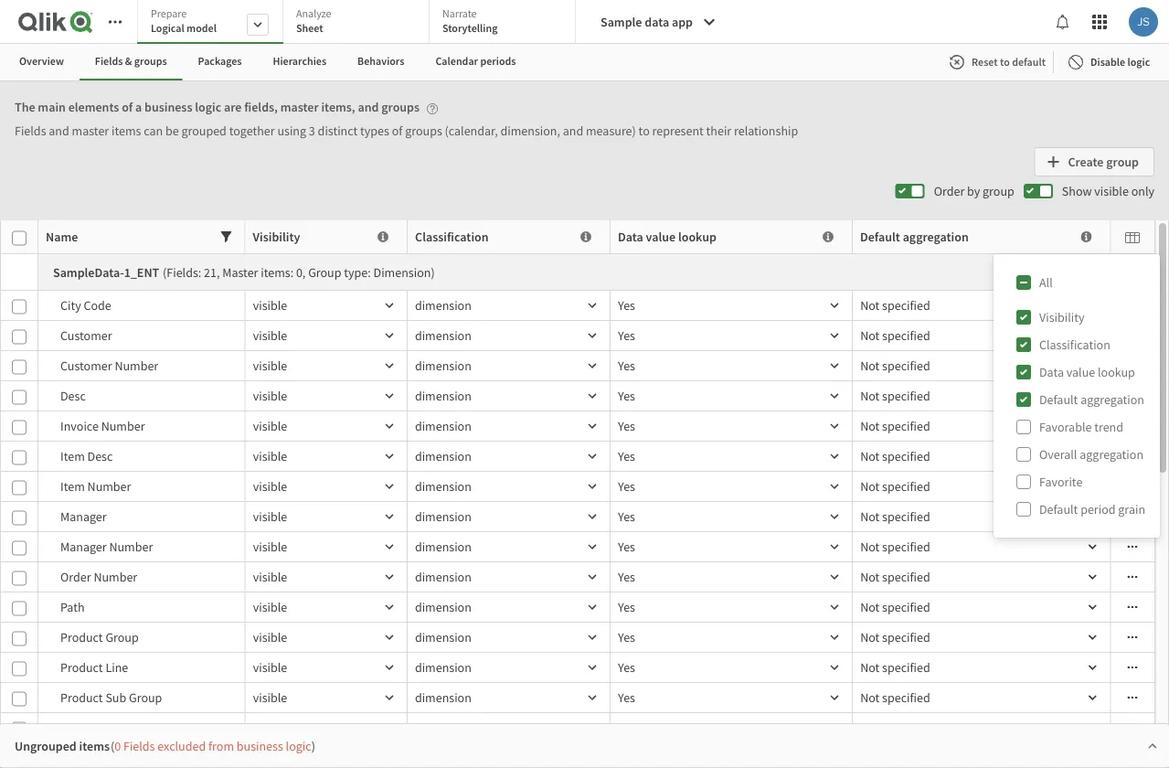 Task type: describe. For each thing, give the bounding box(es) containing it.
tab list containing prepare
[[137, 0, 583, 46]]

favorable trend
[[1040, 419, 1124, 435]]

select default aggregation image for group
[[1088, 632, 1099, 643]]

order number
[[60, 569, 137, 585]]

product line
[[60, 659, 128, 676]]

1 vertical spatial default
[[1040, 391, 1078, 408]]

specified for customer number
[[883, 358, 931, 374]]

&
[[125, 54, 132, 68]]

1 horizontal spatial of
[[392, 123, 403, 139]]

select visibility image for item desc
[[384, 451, 395, 462]]

yes for manager
[[618, 508, 636, 525]]

dimension)
[[374, 264, 435, 280]]

invoice number
[[60, 418, 145, 434]]

select visibility image for desc
[[384, 390, 395, 401]]

select data value lookup image for invoice number
[[830, 421, 841, 432]]

item for item number
[[60, 478, 85, 495]]

product type
[[60, 720, 131, 736]]

dimension for customer number
[[415, 358, 472, 374]]

visibility inside 'button'
[[253, 228, 300, 245]]

visible for desc
[[253, 388, 287, 404]]

overall
[[1040, 446, 1078, 463]]

select visibility image for customer
[[384, 330, 395, 341]]

lookup inside button
[[678, 228, 717, 245]]

by
[[968, 183, 981, 199]]

narrate
[[443, 6, 477, 21]]

1 vertical spatial groups
[[382, 99, 420, 116]]

select classification image for invoice
[[587, 421, 598, 432]]

sheet
[[296, 21, 323, 35]]

select visibility image for product type
[[384, 722, 395, 733]]

customer for customer number
[[60, 358, 112, 374]]

storytelling
[[443, 21, 498, 35]]

2 vertical spatial group
[[129, 690, 162, 706]]

more options image for order number
[[1128, 572, 1139, 583]]

yes for path
[[618, 599, 636, 615]]

be
[[165, 123, 179, 139]]

not specified for customer number
[[861, 358, 931, 374]]

1 horizontal spatial visibility
[[1040, 309, 1085, 326]]

line
[[106, 659, 128, 676]]

sample data app
[[601, 14, 693, 30]]

manager number
[[60, 539, 153, 555]]

select default aggregation image for customer number
[[1088, 360, 1099, 371]]

invoice
[[60, 418, 99, 434]]

the
[[15, 99, 35, 116]]

select visibility image for product sub group
[[384, 692, 395, 703]]

2 more options image from the top
[[1128, 602, 1139, 613]]

reset to default button
[[947, 48, 1053, 77]]

not for customer number
[[861, 358, 880, 374]]

3
[[309, 123, 315, 139]]

default aggregation inside default aggregation button
[[861, 228, 969, 245]]

visible for product type
[[253, 720, 287, 736]]

7 not from the top
[[861, 478, 880, 495]]

not specified for product line
[[861, 659, 931, 676]]

types
[[360, 123, 389, 139]]

not specified for path
[[861, 599, 931, 615]]

not specified for product group
[[861, 629, 931, 646]]

1 vertical spatial master
[[72, 123, 109, 139]]

visible for customer number
[[253, 358, 287, 374]]

fields & groups button
[[79, 44, 183, 80]]

select classification image for product type
[[587, 722, 598, 733]]

elements
[[68, 99, 119, 116]]

1_ent
[[124, 264, 159, 280]]

select visibility image for item number
[[384, 481, 395, 492]]

1 horizontal spatial data
[[1040, 364, 1064, 380]]

product for product group
[[60, 629, 103, 646]]

trend
[[1095, 419, 1124, 435]]

hierarchies
[[273, 54, 327, 68]]

select default aggregation image for sub
[[1088, 692, 1099, 703]]

only
[[1132, 183, 1155, 199]]

not for item desc
[[861, 448, 880, 465]]

narrate storytelling
[[443, 6, 498, 35]]

yes for customer number
[[618, 358, 636, 374]]

fields and master items can be grouped together using 3 distinct types of groups (calendar, dimension, and measure) to represent their relationship
[[15, 123, 799, 139]]

dimension,
[[501, 123, 561, 139]]

not specified for invoice number
[[861, 418, 931, 434]]

1 horizontal spatial lookup
[[1098, 364, 1136, 380]]

select visibility image for manager
[[384, 511, 395, 522]]

manager for manager number
[[60, 539, 107, 555]]

a
[[135, 99, 142, 116]]

5 select classification image from the top
[[587, 602, 598, 613]]

code
[[84, 297, 111, 314]]

yes for product type
[[618, 720, 636, 736]]

select data value lookup image for order number
[[830, 572, 841, 583]]

name
[[46, 228, 78, 245]]

grouped
[[181, 123, 227, 139]]

yes for product sub group
[[618, 690, 636, 706]]

disable
[[1091, 55, 1126, 69]]

not for manager number
[[861, 539, 880, 555]]

show visible only
[[1062, 183, 1155, 199]]

1 horizontal spatial desc
[[87, 448, 113, 465]]

yes for order number
[[618, 569, 636, 585]]

specified for product line
[[883, 659, 931, 676]]

select data value lookup image for product group
[[830, 632, 841, 643]]

classification inside button
[[415, 228, 489, 245]]

grain
[[1119, 501, 1146, 518]]

prepare logical model
[[151, 6, 217, 35]]

select default aggregation image for order number
[[1088, 572, 1099, 583]]

reset
[[972, 55, 998, 69]]

7 not specified from the top
[[861, 478, 931, 495]]

not specified for order number
[[861, 569, 931, 585]]

1 vertical spatial data value lookup
[[1040, 364, 1136, 380]]

not for invoice number
[[861, 418, 880, 434]]

more options image for manager
[[1128, 511, 1139, 522]]

calendar periods
[[436, 54, 516, 68]]

select classification image for manager
[[587, 541, 598, 552]]

item for item desc
[[60, 448, 85, 465]]

not for product group
[[861, 629, 880, 646]]

visible for item number
[[253, 478, 287, 495]]

select data value lookup image for city code
[[830, 300, 841, 311]]

visible for item desc
[[253, 448, 287, 465]]

not for product sub group
[[861, 690, 880, 706]]

more options image for line
[[1128, 662, 1139, 673]]

number for customer number
[[115, 358, 158, 374]]

specified for product group
[[883, 629, 931, 646]]

create group button
[[1035, 147, 1155, 176]]

can
[[144, 123, 163, 139]]

analyze
[[296, 6, 331, 21]]

aggregation inside button
[[903, 228, 969, 245]]

customer number
[[60, 358, 158, 374]]

2 vertical spatial groups
[[405, 123, 442, 139]]

disable logic
[[1091, 55, 1151, 69]]

select classification image for item desc
[[587, 451, 598, 462]]

2 vertical spatial default
[[1040, 501, 1078, 518]]

not for path
[[861, 599, 880, 615]]

not specified for desc
[[861, 388, 931, 404]]

1 vertical spatial aggregation
[[1081, 391, 1145, 408]]

select data value lookup image for customer number
[[830, 360, 841, 371]]

packages button
[[183, 44, 257, 80]]

to inside button
[[1000, 55, 1010, 69]]

more options image for type
[[1128, 722, 1139, 733]]

groups inside button
[[134, 54, 167, 68]]

together
[[229, 123, 275, 139]]

yes for product line
[[618, 659, 636, 676]]

more options image for manager number
[[1128, 541, 1139, 552]]

2 select classification image from the top
[[587, 330, 598, 341]]

create
[[1069, 154, 1104, 170]]

manager for manager
[[60, 508, 107, 525]]

not for desc
[[861, 388, 880, 404]]

select visibility image for product group
[[384, 632, 395, 643]]

product sub group
[[60, 690, 162, 706]]

(calendar,
[[445, 123, 498, 139]]

select data value lookup image for path
[[830, 602, 841, 613]]

specified for manager
[[883, 508, 931, 525]]

1 horizontal spatial and
[[358, 99, 379, 116]]

select data value lookup image for manager number
[[830, 541, 841, 552]]

favorite
[[1040, 474, 1083, 490]]

type
[[106, 720, 131, 736]]

logical
[[151, 21, 184, 35]]

overview button
[[4, 44, 79, 80]]

default inside button
[[861, 228, 901, 245]]

city
[[60, 297, 81, 314]]

model
[[187, 21, 217, 35]]

specified for customer
[[883, 327, 931, 344]]

3 select default aggregation image from the top
[[1088, 602, 1099, 613]]

items,
[[321, 99, 355, 116]]

visible for city code
[[253, 297, 287, 314]]

the main elements of a business logic are fields, master items, and groups
[[15, 99, 420, 116]]

dimension for order number
[[415, 569, 472, 585]]



Task type: locate. For each thing, give the bounding box(es) containing it.
1 more options image from the top
[[1128, 360, 1139, 371]]

yes for item desc
[[618, 448, 636, 465]]

1 horizontal spatial data value lookup
[[1040, 364, 1136, 380]]

0 vertical spatial data
[[618, 228, 644, 245]]

12 dimension from the top
[[415, 629, 472, 646]]

show
[[1062, 183, 1092, 199]]

1 select data value lookup image from the top
[[830, 300, 841, 311]]

visible for order number
[[253, 569, 287, 585]]

desc
[[60, 388, 86, 404], [87, 448, 113, 465]]

0 vertical spatial classification
[[415, 228, 489, 245]]

application containing sample data app
[[0, 0, 1170, 768]]

2 select default aggregation image from the top
[[1088, 541, 1099, 552]]

1 horizontal spatial default aggregation
[[1040, 391, 1145, 408]]

4 more options image from the top
[[1128, 541, 1139, 552]]

1 dimension from the top
[[415, 297, 472, 314]]

0 vertical spatial fields
[[95, 54, 123, 68]]

4 not from the top
[[861, 388, 880, 404]]

order for order by group
[[934, 183, 965, 199]]

select default aggregation image for desc
[[1088, 390, 1099, 401]]

1 vertical spatial default aggregation
[[1040, 391, 1145, 408]]

select default aggregation image for invoice number
[[1088, 421, 1099, 432]]

order
[[934, 183, 965, 199], [60, 569, 91, 585]]

select data value lookup image for item desc
[[830, 451, 841, 462]]

0 vertical spatial of
[[122, 99, 133, 116]]

data value lookup
[[618, 228, 717, 245], [1040, 364, 1136, 380]]

4 product from the top
[[60, 720, 103, 736]]

5 more options image from the top
[[1128, 572, 1139, 583]]

2 not from the top
[[861, 327, 880, 344]]

path
[[60, 599, 85, 615]]

12 specified from the top
[[883, 629, 931, 646]]

10 not specified from the top
[[861, 569, 931, 585]]

group right sub
[[129, 690, 162, 706]]

0 vertical spatial group
[[1107, 154, 1139, 170]]

2 product from the top
[[60, 659, 103, 676]]

data
[[618, 228, 644, 245], [1040, 364, 1064, 380]]

overview
[[19, 54, 64, 68]]

9 not specified from the top
[[861, 539, 931, 555]]

dimension for item desc
[[415, 448, 472, 465]]

not for product line
[[861, 659, 880, 676]]

select default aggregation image for line
[[1088, 662, 1099, 673]]

7 select data value lookup image from the top
[[830, 632, 841, 643]]

aggregation down by
[[903, 228, 969, 245]]

4 not specified from the top
[[861, 388, 931, 404]]

4 specified from the top
[[883, 388, 931, 404]]

sample data app button
[[590, 7, 728, 37]]

classification button
[[415, 224, 570, 249]]

8 select data value lookup image from the top
[[830, 722, 841, 733]]

1 vertical spatial desc
[[87, 448, 113, 465]]

4 yes from the top
[[618, 388, 636, 404]]

0 vertical spatial logic
[[1128, 55, 1151, 69]]

1 more options image from the top
[[1128, 390, 1139, 401]]

type:
[[344, 264, 371, 280]]

0 horizontal spatial group
[[983, 183, 1015, 199]]

0 horizontal spatial default aggregation
[[861, 228, 969, 245]]

select data value lookup image for manager
[[830, 511, 841, 522]]

order left by
[[934, 183, 965, 199]]

product left type
[[60, 720, 103, 736]]

items
[[112, 123, 141, 139]]

1 select data value lookup image from the top
[[830, 330, 841, 341]]

not specified for customer
[[861, 327, 931, 344]]

select data value lookup image for item number
[[830, 481, 841, 492]]

sampledata-
[[53, 264, 124, 280]]

visible for customer
[[253, 327, 287, 344]]

order up path
[[60, 569, 91, 585]]

visible
[[1095, 183, 1129, 199], [253, 297, 287, 314], [253, 327, 287, 344], [253, 358, 287, 374], [253, 388, 287, 404], [253, 418, 287, 434], [253, 448, 287, 465], [253, 478, 287, 495], [253, 508, 287, 525], [253, 539, 287, 555], [253, 569, 287, 585], [253, 599, 287, 615], [253, 629, 287, 646], [253, 659, 287, 676], [253, 690, 287, 706], [253, 720, 287, 736]]

using
[[277, 123, 306, 139]]

select classification image for order number
[[587, 572, 598, 583]]

master
[[222, 264, 258, 280]]

2 select data value lookup image from the top
[[830, 390, 841, 401]]

group
[[1107, 154, 1139, 170], [983, 183, 1015, 199]]

1 specified from the top
[[883, 297, 931, 314]]

6 not from the top
[[861, 448, 880, 465]]

2 select data value lookup image from the top
[[830, 360, 841, 371]]

0 vertical spatial manager
[[60, 508, 107, 525]]

number down manager number
[[94, 569, 137, 585]]

number for item number
[[87, 478, 131, 495]]

order for order number
[[60, 569, 91, 585]]

to right measure)
[[639, 123, 650, 139]]

2 yes from the top
[[618, 327, 636, 344]]

select data value lookup image for customer
[[830, 330, 841, 341]]

select classification image
[[587, 360, 598, 371], [587, 390, 598, 401], [587, 451, 598, 462], [587, 481, 598, 492], [587, 511, 598, 522], [587, 572, 598, 583], [587, 632, 598, 643], [587, 662, 598, 673], [587, 692, 598, 703], [587, 722, 598, 733]]

11 dimension from the top
[[415, 599, 472, 615]]

3 select data value lookup image from the top
[[830, 451, 841, 462]]

product for product type
[[60, 720, 103, 736]]

6 yes from the top
[[618, 448, 636, 465]]

1 vertical spatial lookup
[[1098, 364, 1136, 380]]

visible for manager number
[[253, 539, 287, 555]]

group
[[308, 264, 342, 280], [106, 629, 139, 646], [129, 690, 162, 706]]

and left measure)
[[563, 123, 584, 139]]

sample
[[601, 14, 642, 30]]

group inside create group 'button'
[[1107, 154, 1139, 170]]

dimension for product group
[[415, 629, 472, 646]]

data inside data value lookup button
[[618, 228, 644, 245]]

4 select default aggregation image from the top
[[1088, 421, 1099, 432]]

more options image
[[1128, 390, 1139, 401], [1128, 451, 1139, 462], [1128, 511, 1139, 522], [1128, 541, 1139, 552], [1128, 572, 1139, 583], [1128, 632, 1139, 643], [1128, 692, 1139, 703]]

sub
[[106, 690, 126, 706]]

4 select classification image from the top
[[587, 481, 598, 492]]

1 vertical spatial data
[[1040, 364, 1064, 380]]

favorable
[[1040, 419, 1092, 435]]

13 dimension from the top
[[415, 659, 472, 676]]

dimension for product type
[[415, 720, 472, 736]]

14 dimension from the top
[[415, 690, 472, 706]]

visibility
[[253, 228, 300, 245], [1040, 309, 1085, 326]]

and down main
[[49, 123, 69, 139]]

yes for product group
[[618, 629, 636, 646]]

0 horizontal spatial desc
[[60, 388, 86, 404]]

8 select classification image from the top
[[587, 662, 598, 673]]

number up order number
[[109, 539, 153, 555]]

select classification image for city
[[587, 300, 598, 311]]

item
[[60, 448, 85, 465], [60, 478, 85, 495]]

10 specified from the top
[[883, 569, 931, 585]]

sampledata-1_ent (fields: 21, master items: 0, group type: dimension)
[[53, 264, 435, 280]]

to
[[1000, 55, 1010, 69], [639, 123, 650, 139]]

manager up order number
[[60, 539, 107, 555]]

dimension for product line
[[415, 659, 472, 676]]

7 yes from the top
[[618, 478, 636, 495]]

0 vertical spatial aggregation
[[903, 228, 969, 245]]

3 select default aggregation image from the top
[[1088, 390, 1099, 401]]

tab list up "behaviors"
[[137, 0, 583, 46]]

select data value lookup image
[[830, 330, 841, 341], [830, 360, 841, 371], [830, 421, 841, 432], [830, 511, 841, 522], [830, 541, 841, 552], [830, 602, 841, 613], [830, 632, 841, 643], [830, 722, 841, 733]]

2 select visibility image from the top
[[384, 360, 395, 371]]

group up 'line'
[[106, 629, 139, 646]]

visible for product sub group
[[253, 690, 287, 706]]

1 not from the top
[[861, 297, 880, 314]]

logic up grouped
[[195, 99, 221, 116]]

1 vertical spatial of
[[392, 123, 403, 139]]

specified for invoice number
[[883, 418, 931, 434]]

dimension
[[415, 297, 472, 314], [415, 327, 472, 344], [415, 358, 472, 374], [415, 388, 472, 404], [415, 418, 472, 434], [415, 448, 472, 465], [415, 478, 472, 495], [415, 508, 472, 525], [415, 539, 472, 555], [415, 569, 472, 585], [415, 599, 472, 615], [415, 629, 472, 646], [415, 659, 472, 676], [415, 690, 472, 706], [415, 720, 472, 736]]

visibility button
[[253, 224, 367, 249]]

customer
[[60, 327, 112, 344], [60, 358, 112, 374]]

0 vertical spatial desc
[[60, 388, 86, 404]]

1 horizontal spatial logic
[[1128, 55, 1151, 69]]

0 vertical spatial item
[[60, 448, 85, 465]]

0 vertical spatial default aggregation
[[861, 228, 969, 245]]

1 horizontal spatial fields
[[95, 54, 123, 68]]

select visibility image for product line
[[384, 662, 395, 673]]

1 select visibility image from the top
[[384, 300, 395, 311]]

select data value lookup image
[[830, 300, 841, 311], [830, 390, 841, 401], [830, 451, 841, 462], [830, 481, 841, 492], [830, 572, 841, 583], [830, 662, 841, 673], [830, 692, 841, 703]]

3 dimension from the top
[[415, 358, 472, 374]]

manager
[[60, 508, 107, 525], [60, 539, 107, 555]]

dimension for manager number
[[415, 539, 472, 555]]

visible for manager
[[253, 508, 287, 525]]

classification up dimension)
[[415, 228, 489, 245]]

logic inside button
[[1128, 55, 1151, 69]]

number up invoice number at the bottom
[[115, 358, 158, 374]]

logic right disable
[[1128, 55, 1151, 69]]

2 customer from the top
[[60, 358, 112, 374]]

select default aggregation image
[[1088, 330, 1099, 341], [1088, 360, 1099, 371], [1088, 390, 1099, 401], [1088, 421, 1099, 432], [1088, 511, 1099, 522], [1088, 572, 1099, 583], [1088, 722, 1099, 733]]

5 not from the top
[[861, 418, 880, 434]]

number right 'invoice'
[[101, 418, 145, 434]]

8 dimension from the top
[[415, 508, 472, 525]]

select visibility image for order number
[[384, 572, 395, 583]]

of right types
[[392, 123, 403, 139]]

1 yes from the top
[[618, 297, 636, 314]]

select visibility image for invoice number
[[384, 421, 395, 432]]

and
[[358, 99, 379, 116], [49, 123, 69, 139], [563, 123, 584, 139]]

dimension for product sub group
[[415, 690, 472, 706]]

fields,
[[244, 99, 278, 116]]

1 vertical spatial logic
[[195, 99, 221, 116]]

specified for product type
[[883, 720, 931, 736]]

1 select classification image from the top
[[587, 300, 598, 311]]

number
[[115, 358, 158, 374], [101, 418, 145, 434], [87, 478, 131, 495], [109, 539, 153, 555], [94, 569, 137, 585]]

visibility up items:
[[253, 228, 300, 245]]

7 specified from the top
[[883, 478, 931, 495]]

period
[[1081, 501, 1116, 518]]

1 vertical spatial value
[[1067, 364, 1096, 380]]

of left a
[[122, 99, 133, 116]]

1 vertical spatial group
[[106, 629, 139, 646]]

master down the elements
[[72, 123, 109, 139]]

1 vertical spatial fields
[[15, 123, 46, 139]]

6 specified from the top
[[883, 448, 931, 465]]

1 vertical spatial classification
[[1040, 337, 1111, 353]]

15 yes from the top
[[618, 720, 636, 736]]

default aggregation down by
[[861, 228, 969, 245]]

are
[[224, 99, 242, 116]]

value inside button
[[646, 228, 676, 245]]

main
[[38, 99, 66, 116]]

12 not from the top
[[861, 629, 880, 646]]

4 select visibility image from the top
[[384, 602, 395, 613]]

1 product from the top
[[60, 629, 103, 646]]

13 not specified from the top
[[861, 659, 931, 676]]

more options image for product sub group
[[1128, 692, 1139, 703]]

and up types
[[358, 99, 379, 116]]

distinct
[[318, 123, 358, 139]]

name button
[[46, 224, 216, 249]]

0 vertical spatial order
[[934, 183, 965, 199]]

aggregation down 'trend'
[[1080, 446, 1144, 463]]

group up show visible only
[[1107, 154, 1139, 170]]

more options image for number
[[1128, 360, 1139, 371]]

number down item desc
[[87, 478, 131, 495]]

1 item from the top
[[60, 448, 85, 465]]

13 yes from the top
[[618, 659, 636, 676]]

3 select classification image from the top
[[587, 421, 598, 432]]

9 not from the top
[[861, 539, 880, 555]]

number for invoice number
[[101, 418, 145, 434]]

product down product line
[[60, 690, 103, 706]]

tab list
[[137, 0, 583, 46], [4, 44, 585, 80]]

select data value lookup image for product type
[[830, 722, 841, 733]]

6 more options image from the top
[[1128, 632, 1139, 643]]

1 vertical spatial visibility
[[1040, 309, 1085, 326]]

measure)
[[586, 123, 636, 139]]

not for city code
[[861, 297, 880, 314]]

visible for invoice number
[[253, 418, 287, 434]]

select classification image for desc
[[587, 390, 598, 401]]

(fields:
[[163, 264, 201, 280]]

app
[[672, 14, 693, 30]]

1 vertical spatial to
[[639, 123, 650, 139]]

3 more options image from the top
[[1128, 511, 1139, 522]]

0 horizontal spatial fields
[[15, 123, 46, 139]]

product down product group
[[60, 659, 103, 676]]

9 dimension from the top
[[415, 539, 472, 555]]

groups up fields and master items can be grouped together using 3 distinct types of groups (calendar, dimension, and measure) to represent their relationship
[[382, 99, 420, 116]]

0 horizontal spatial order
[[60, 569, 91, 585]]

reset to default
[[972, 55, 1046, 69]]

4 select data value lookup image from the top
[[830, 481, 841, 492]]

specified for item desc
[[883, 448, 931, 465]]

items:
[[261, 264, 294, 280]]

not for product type
[[861, 720, 880, 736]]

item desc
[[60, 448, 113, 465]]

master up using
[[280, 99, 319, 116]]

4 more options image from the top
[[1128, 722, 1139, 733]]

city code
[[60, 297, 111, 314]]

0 horizontal spatial classification
[[415, 228, 489, 245]]

13 not from the top
[[861, 659, 880, 676]]

0 vertical spatial groups
[[134, 54, 167, 68]]

set columns image
[[1126, 230, 1141, 245]]

default aggregation
[[861, 228, 969, 245], [1040, 391, 1145, 408]]

all
[[1040, 274, 1053, 291]]

aggregation up 'trend'
[[1081, 391, 1145, 408]]

desc down invoice number at the bottom
[[87, 448, 113, 465]]

select visibility image for path
[[384, 602, 395, 613]]

5 dimension from the top
[[415, 418, 472, 434]]

6 select classification image from the top
[[587, 572, 598, 583]]

group right 0,
[[308, 264, 342, 280]]

yes
[[618, 297, 636, 314], [618, 327, 636, 344], [618, 358, 636, 374], [618, 388, 636, 404], [618, 418, 636, 434], [618, 448, 636, 465], [618, 478, 636, 495], [618, 508, 636, 525], [618, 539, 636, 555], [618, 569, 636, 585], [618, 599, 636, 615], [618, 629, 636, 646], [618, 659, 636, 676], [618, 690, 636, 706], [618, 720, 636, 736]]

0 vertical spatial to
[[1000, 55, 1010, 69]]

fields & groups
[[95, 54, 167, 68]]

visible for product line
[[253, 659, 287, 676]]

not for order number
[[861, 569, 880, 585]]

prepare
[[151, 6, 187, 21]]

0 vertical spatial data value lookup
[[618, 228, 717, 245]]

to right reset
[[1000, 55, 1010, 69]]

default period grain
[[1040, 501, 1146, 518]]

1 horizontal spatial classification
[[1040, 337, 1111, 353]]

6 not specified from the top
[[861, 448, 931, 465]]

product down path
[[60, 629, 103, 646]]

overall aggregation
[[1040, 446, 1144, 463]]

business
[[145, 99, 192, 116]]

data value lookup button
[[618, 224, 812, 249]]

1 vertical spatial group
[[983, 183, 1015, 199]]

10 yes from the top
[[618, 569, 636, 585]]

0 horizontal spatial data
[[618, 228, 644, 245]]

21,
[[204, 264, 220, 280]]

select visibility image
[[384, 300, 395, 311], [384, 390, 395, 401], [384, 421, 395, 432], [384, 451, 395, 462], [384, 481, 395, 492], [384, 511, 395, 522], [384, 541, 395, 552], [384, 692, 395, 703]]

7 select visibility image from the top
[[384, 541, 395, 552]]

select classification image for manager
[[587, 511, 598, 522]]

select default aggregation image for manager
[[1088, 511, 1099, 522]]

0 vertical spatial customer
[[60, 327, 112, 344]]

analyze sheet
[[296, 6, 331, 35]]

10 dimension from the top
[[415, 569, 472, 585]]

1 vertical spatial item
[[60, 478, 85, 495]]

5 select default aggregation image from the top
[[1088, 662, 1099, 673]]

specified for city code
[[883, 297, 931, 314]]

0 horizontal spatial logic
[[195, 99, 221, 116]]

5 select visibility image from the top
[[384, 481, 395, 492]]

14 not from the top
[[861, 690, 880, 706]]

6 select visibility image from the top
[[384, 662, 395, 673]]

not specified for item desc
[[861, 448, 931, 465]]

data
[[645, 14, 670, 30]]

fields for fields and master items can be grouped together using 3 distinct types of groups (calendar, dimension, and measure) to represent their relationship
[[15, 123, 46, 139]]

master
[[280, 99, 319, 116], [72, 123, 109, 139]]

0 horizontal spatial visibility
[[253, 228, 300, 245]]

default
[[861, 228, 901, 245], [1040, 391, 1078, 408], [1040, 501, 1078, 518]]

select data value lookup image for desc
[[830, 390, 841, 401]]

classification
[[415, 228, 489, 245], [1040, 337, 1111, 353]]

5 select data value lookup image from the top
[[830, 572, 841, 583]]

0 horizontal spatial of
[[122, 99, 133, 116]]

2 horizontal spatial and
[[563, 123, 584, 139]]

item down 'invoice'
[[60, 448, 85, 465]]

0 horizontal spatial value
[[646, 228, 676, 245]]

not specified for product type
[[861, 720, 931, 736]]

default aggregation up favorable trend
[[1040, 391, 1145, 408]]

1 horizontal spatial value
[[1067, 364, 1096, 380]]

item number
[[60, 478, 131, 495]]

manager down item number
[[60, 508, 107, 525]]

select default aggregation image for desc
[[1088, 451, 1099, 462]]

product for product sub group
[[60, 690, 103, 706]]

number for manager number
[[109, 539, 153, 555]]

2 select default aggregation image from the top
[[1088, 360, 1099, 371]]

2 dimension from the top
[[415, 327, 472, 344]]

7 more options image from the top
[[1128, 692, 1139, 703]]

packages
[[198, 54, 242, 68]]

visible for product group
[[253, 629, 287, 646]]

4 select data value lookup image from the top
[[830, 511, 841, 522]]

classification down all
[[1040, 337, 1111, 353]]

data value lookup inside button
[[618, 228, 717, 245]]

select data value lookup image for product sub group
[[830, 692, 841, 703]]

fields inside button
[[95, 54, 123, 68]]

0 vertical spatial lookup
[[678, 228, 717, 245]]

not for customer
[[861, 327, 880, 344]]

8 specified from the top
[[883, 508, 931, 525]]

1 not specified from the top
[[861, 297, 931, 314]]

select visibility image for customer number
[[384, 360, 395, 371]]

0 horizontal spatial to
[[639, 123, 650, 139]]

4 select default aggregation image from the top
[[1088, 632, 1099, 643]]

group right by
[[983, 183, 1015, 199]]

tab list down sheet
[[4, 44, 585, 80]]

0 horizontal spatial data value lookup
[[618, 228, 717, 245]]

more options image
[[1128, 360, 1139, 371], [1128, 602, 1139, 613], [1128, 662, 1139, 673], [1128, 722, 1139, 733]]

0 vertical spatial master
[[280, 99, 319, 116]]

behaviors
[[358, 54, 405, 68]]

specified for path
[[883, 599, 931, 615]]

yes for desc
[[618, 388, 636, 404]]

select data value lookup image for product line
[[830, 662, 841, 673]]

select default aggregation image for product type
[[1088, 722, 1099, 733]]

periods
[[481, 54, 516, 68]]

5 not specified from the top
[[861, 418, 931, 434]]

select visibility image
[[384, 330, 395, 341], [384, 360, 395, 371], [384, 572, 395, 583], [384, 602, 395, 613], [384, 632, 395, 643], [384, 662, 395, 673], [384, 722, 395, 733]]

yes for invoice number
[[618, 418, 636, 434]]

1 horizontal spatial order
[[934, 183, 965, 199]]

1 vertical spatial manager
[[60, 539, 107, 555]]

0 horizontal spatial lookup
[[678, 228, 717, 245]]

visibility down all
[[1040, 309, 1085, 326]]

item down item desc
[[60, 478, 85, 495]]

3 select data value lookup image from the top
[[830, 421, 841, 432]]

0 vertical spatial group
[[308, 264, 342, 280]]

6 select default aggregation image from the top
[[1088, 692, 1099, 703]]

not specified for product sub group
[[861, 690, 931, 706]]

desc up 'invoice'
[[60, 388, 86, 404]]

1 select default aggregation image from the top
[[1088, 330, 1099, 341]]

create group
[[1069, 154, 1139, 170]]

4 dimension from the top
[[415, 388, 472, 404]]

behaviors button
[[342, 44, 420, 80]]

1 vertical spatial order
[[60, 569, 91, 585]]

groups right the '&'
[[134, 54, 167, 68]]

1 horizontal spatial to
[[1000, 55, 1010, 69]]

6 select default aggregation image from the top
[[1088, 572, 1099, 583]]

their
[[707, 123, 732, 139]]

0 horizontal spatial and
[[49, 123, 69, 139]]

0,
[[296, 264, 306, 280]]

calendar periods button
[[420, 44, 532, 80]]

yes for city code
[[618, 297, 636, 314]]

1 vertical spatial customer
[[60, 358, 112, 374]]

groups
[[134, 54, 167, 68], [382, 99, 420, 116], [405, 123, 442, 139]]

select default aggregation image
[[1088, 451, 1099, 462], [1088, 541, 1099, 552], [1088, 602, 1099, 613], [1088, 632, 1099, 643], [1088, 662, 1099, 673], [1088, 692, 1099, 703]]

0 vertical spatial value
[[646, 228, 676, 245]]

application
[[0, 0, 1170, 768]]

disable logic button
[[1058, 48, 1165, 77]]

14 specified from the top
[[883, 690, 931, 706]]

select classification image for product group
[[587, 632, 598, 643]]

dimension for invoice number
[[415, 418, 472, 434]]

select default aggregation image for number
[[1088, 541, 1099, 552]]

5 yes from the top
[[618, 418, 636, 434]]

0 vertical spatial default
[[861, 228, 901, 245]]

2 select visibility image from the top
[[384, 390, 395, 401]]

3 product from the top
[[60, 690, 103, 706]]

1 horizontal spatial master
[[280, 99, 319, 116]]

product group
[[60, 629, 139, 646]]

customer for customer
[[60, 327, 112, 344]]

groups left (calendar, on the top
[[405, 123, 442, 139]]

specified
[[883, 297, 931, 314], [883, 327, 931, 344], [883, 358, 931, 374], [883, 388, 931, 404], [883, 418, 931, 434], [883, 448, 931, 465], [883, 478, 931, 495], [883, 508, 931, 525], [883, 539, 931, 555], [883, 569, 931, 585], [883, 599, 931, 615], [883, 629, 931, 646], [883, 659, 931, 676], [883, 690, 931, 706], [883, 720, 931, 736]]

fields left the '&'
[[95, 54, 123, 68]]

tab list containing overview
[[4, 44, 585, 80]]

8 yes from the top
[[618, 508, 636, 525]]

dimension for item number
[[415, 478, 472, 495]]

yes for manager number
[[618, 539, 636, 555]]

dimension for customer
[[415, 327, 472, 344]]

logic
[[1128, 55, 1151, 69], [195, 99, 221, 116]]

of
[[122, 99, 133, 116], [392, 123, 403, 139]]

15 specified from the top
[[883, 720, 931, 736]]

6 select data value lookup image from the top
[[830, 662, 841, 673]]

select classification image
[[587, 300, 598, 311], [587, 330, 598, 341], [587, 421, 598, 432], [587, 541, 598, 552], [587, 602, 598, 613]]

default aggregation button
[[861, 224, 1070, 249]]

0 horizontal spatial master
[[72, 123, 109, 139]]

3 select classification image from the top
[[587, 451, 598, 462]]

1 horizontal spatial group
[[1107, 154, 1139, 170]]

more options image for desc
[[1128, 390, 1139, 401]]

specified for desc
[[883, 388, 931, 404]]

order by group
[[934, 183, 1015, 199]]

8 select visibility image from the top
[[384, 692, 395, 703]]

0 vertical spatial visibility
[[253, 228, 300, 245]]

2 vertical spatial aggregation
[[1080, 446, 1144, 463]]

fields down "the"
[[15, 123, 46, 139]]



Task type: vqa. For each thing, say whether or not it's contained in the screenshot.
Code
yes



